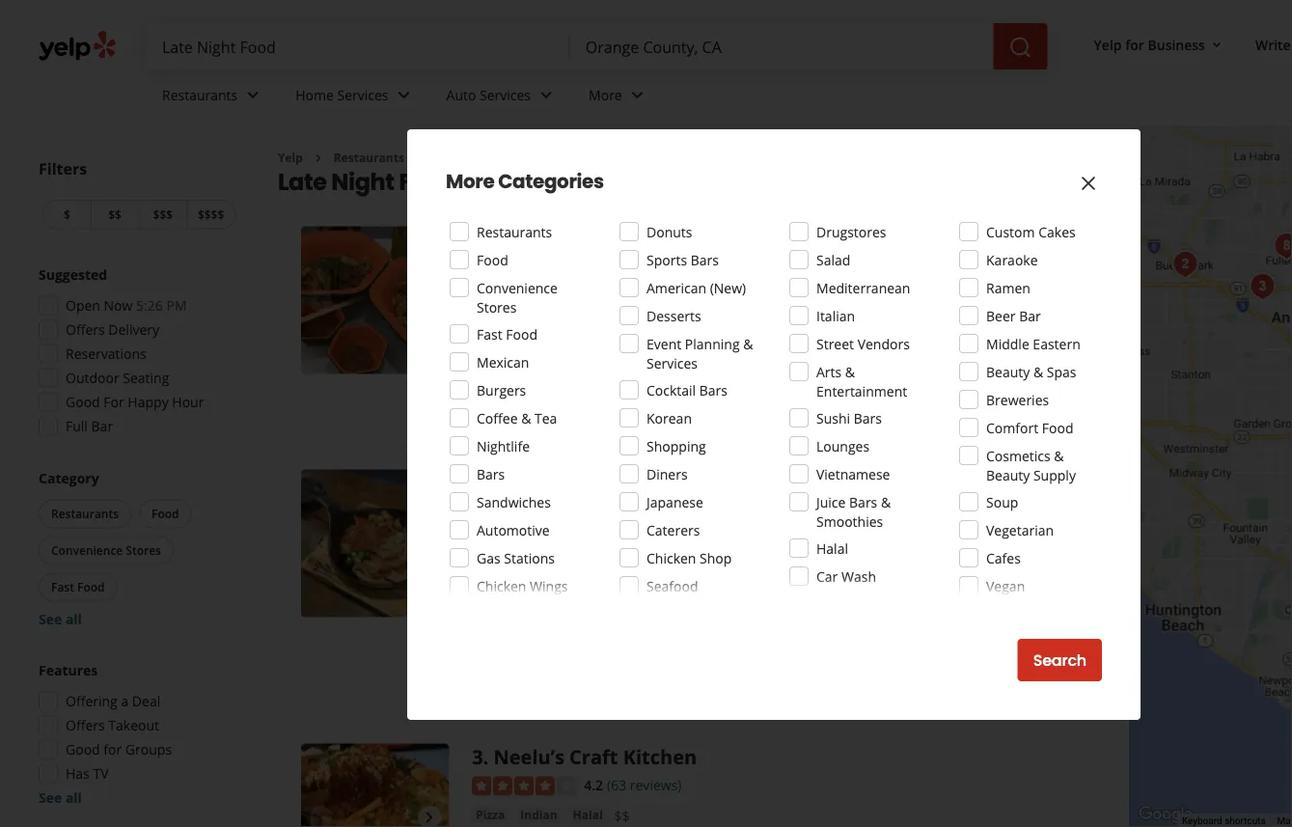 Task type: vqa. For each thing, say whether or not it's contained in the screenshot.
Peguy IT-Repair IT Services & Computer Repair
no



Task type: locate. For each thing, give the bounding box(es) containing it.
slideshow element for 2
[[301, 470, 449, 618]]

more up county,
[[589, 86, 622, 104]]

see all down has
[[39, 789, 82, 807]]

open
[[66, 296, 100, 315], [472, 318, 508, 337], [472, 562, 508, 580]]

(63 reviews) link
[[607, 774, 682, 795]]

24 chevron down v2 image inside restaurants link
[[242, 83, 265, 107]]

2 see all button from the top
[[39, 789, 82, 807]]

1 horizontal spatial misoolkwan oc image
[[1167, 245, 1205, 284]]

planning
[[685, 335, 740, 353]]

halal up 'car'
[[817, 539, 849, 558]]

convenience inside button
[[51, 543, 123, 559]]

2 vertical spatial .
[[483, 744, 489, 771]]

misoolkwan oc image inside map region
[[1167, 245, 1205, 284]]

1 horizontal spatial convenience
[[477, 279, 558, 297]]

yelp for business
[[1094, 35, 1206, 54]]

0 horizontal spatial halal
[[573, 807, 603, 823]]

convenience down 4.3 star rating image
[[477, 279, 558, 297]]

bar up middle eastern
[[1020, 307, 1042, 325]]

for for groups
[[104, 741, 122, 759]]

2 beauty from the top
[[987, 466, 1031, 484]]

beauty down cosmetics
[[987, 466, 1031, 484]]

food down the convenience stores button on the bottom left of the page
[[77, 579, 105, 595]]

0 vertical spatial beauty
[[987, 363, 1031, 381]]

filters
[[39, 158, 87, 179]]

1 vertical spatial fast food
[[51, 579, 105, 595]]

3 slideshow element from the top
[[301, 744, 449, 827]]

2 24 chevron down v2 image from the left
[[393, 83, 416, 107]]

0 horizontal spatial misoolkwan oc image
[[301, 470, 449, 618]]

1 vertical spatial yelp
[[278, 150, 303, 166]]

see all down fast food 'button'
[[39, 610, 82, 629]]

convenience stores button
[[39, 536, 174, 565]]

& left if
[[744, 335, 754, 353]]

features
[[39, 661, 98, 680]]

food
[[969, 345, 999, 364]]

0 horizontal spatial for
[[104, 741, 122, 759]]

0 horizontal spatial bar
[[91, 417, 113, 435]]

late right spot
[[699, 345, 722, 364]]

24 chevron down v2 image left auto
[[393, 83, 416, 107]]

1 vertical spatial $$
[[615, 806, 630, 825]]

bar inside more categories dialog
[[1020, 307, 1042, 325]]

0 vertical spatial convenience stores
[[477, 279, 558, 316]]

bars up smoothies
[[850, 493, 878, 511]]

reviews) for oc
[[638, 502, 690, 520]]

0 horizontal spatial neelu's craft kitchen image
[[301, 744, 449, 827]]

0 vertical spatial halal
[[817, 539, 849, 558]]

offers down offering
[[66, 716, 105, 735]]

. left the neelu's at the bottom left of the page
[[483, 744, 489, 771]]

korean button
[[472, 531, 522, 551]]

24 chevron down v2 image inside "home services" link
[[393, 83, 416, 107]]

all for category
[[66, 610, 82, 629]]

24 chevron down v2 image up ca
[[626, 83, 650, 107]]

1 see from the top
[[39, 610, 62, 629]]

2 vertical spatial slideshow element
[[301, 744, 449, 827]]

1 vertical spatial good
[[492, 589, 526, 607]]

reviews) down kitchen
[[630, 776, 682, 794]]

1 offers from the top
[[66, 321, 105, 339]]

services inside event planning & services
[[647, 354, 698, 372]]

1 vertical spatial takeout
[[108, 716, 159, 735]]

2 offers from the top
[[66, 716, 105, 735]]

good right 16 checkmark v2 icon on the bottom left
[[492, 589, 526, 607]]

all down fast food 'button'
[[66, 610, 82, 629]]

chicken for chicken shop
[[647, 549, 697, 567]]

& inside cosmetics & beauty supply
[[1055, 447, 1065, 465]]

1 horizontal spatial stores
[[477, 298, 517, 316]]

good up has tv
[[66, 741, 100, 759]]

1 vertical spatial previous image
[[309, 532, 332, 555]]

see all button
[[39, 610, 82, 629], [39, 789, 82, 807]]

see all button for category
[[39, 610, 82, 629]]

1 horizontal spatial good
[[865, 345, 897, 364]]

1 horizontal spatial services
[[480, 86, 531, 104]]

convenience stores down 4.3 star rating image
[[477, 279, 558, 316]]

2 horizontal spatial services
[[647, 354, 698, 372]]

yelp
[[1094, 35, 1122, 54], [278, 150, 303, 166]]

search image
[[1010, 36, 1033, 59]]

1 vertical spatial neelu's craft kitchen image
[[301, 744, 449, 827]]

$$
[[108, 207, 122, 223], [615, 806, 630, 825]]

see all
[[39, 610, 82, 629], [39, 789, 82, 807]]

0 vertical spatial misoolkwan oc image
[[1167, 245, 1205, 284]]

chicken down gas
[[477, 577, 527, 595]]

0 vertical spatial open
[[66, 296, 100, 315]]

home services link
[[280, 70, 431, 126]]

food up the convenience stores button on the bottom left of the page
[[152, 506, 179, 522]]

chicken for chicken wings
[[477, 577, 527, 595]]

see all button for features
[[39, 789, 82, 807]]

. up 4.3 star rating image
[[483, 226, 489, 253]]

1 vertical spatial fast
[[51, 579, 74, 595]]

takeout down cocktail
[[617, 402, 663, 418]]

restaurants link
[[147, 70, 280, 126], [334, 150, 404, 166]]

ramen
[[987, 279, 1031, 297]]

if
[[761, 345, 769, 364]]

& left spas
[[1034, 363, 1044, 381]]

. for 2
[[483, 470, 489, 496]]

on
[[847, 620, 864, 638]]

0 vertical spatial slideshow element
[[301, 226, 449, 374]]

$$ inside button
[[108, 207, 122, 223]]

outdoor inside group
[[66, 369, 119, 387]]

2 see from the top
[[39, 789, 62, 807]]

good
[[632, 345, 664, 364], [865, 345, 897, 364]]

good left spot
[[632, 345, 664, 364]]

services for home services
[[337, 86, 389, 104]]

good for groups
[[66, 741, 172, 759]]

0 vertical spatial group
[[33, 265, 239, 442]]

late down midnight
[[551, 589, 578, 607]]

2 until from the top
[[512, 562, 540, 580]]

open up the 16 speech v2 icon
[[472, 318, 508, 337]]

menu.
[[891, 620, 932, 638]]

& inside juice bars & smoothies
[[881, 493, 891, 511]]

korean inside more categories dialog
[[647, 409, 692, 427]]

vegan
[[987, 577, 1026, 595]]

reviews) for craft
[[630, 776, 682, 794]]

fast food
[[477, 325, 538, 343], [51, 579, 105, 595]]

night
[[726, 345, 758, 364], [930, 345, 965, 364]]

yelp for yelp link
[[278, 150, 303, 166]]

1 until from the top
[[512, 318, 540, 337]]

"i
[[494, 620, 502, 638]]

outdoor down burgers
[[492, 402, 539, 418]]

neelu's craft kitchen image
[[1244, 267, 1283, 306], [301, 744, 449, 827]]

1 vertical spatial .
[[483, 470, 489, 496]]

pm
[[167, 296, 187, 315]]

16 chevron right v2 image
[[311, 150, 326, 166]]

stores down food button
[[126, 543, 161, 559]]

beauty down middle
[[987, 363, 1031, 381]]

1 horizontal spatial late
[[699, 345, 722, 364]]

bars inside juice bars & smoothies
[[850, 493, 878, 511]]

$$ down (63
[[615, 806, 630, 825]]

spas
[[1047, 363, 1077, 381]]

0 vertical spatial more
[[589, 86, 622, 104]]

misoolkwan oc image
[[1167, 245, 1205, 284], [301, 470, 449, 618]]

open now 5:26 pm
[[66, 296, 187, 315]]

0 vertical spatial reviews)
[[630, 258, 682, 277]]

16 checkmark v2 image
[[472, 590, 488, 606]]

you're
[[773, 345, 812, 364]]

korean up gas
[[476, 533, 518, 549]]

1 vertical spatial all
[[66, 610, 82, 629]]

0 vertical spatial fast food
[[477, 325, 538, 343]]

convenience down the restaurants button
[[51, 543, 123, 559]]

halal
[[817, 539, 849, 558], [573, 807, 603, 823]]

orange
[[460, 165, 547, 198]]

more up 1
[[446, 168, 495, 195]]

1 horizontal spatial night
[[582, 589, 616, 607]]

None search field
[[147, 23, 1052, 70]]

outdoor down reservations
[[66, 369, 119, 387]]

vietnamese
[[817, 465, 891, 483]]

open up 16 checkmark v2 icon on the bottom left
[[472, 562, 508, 580]]

nice
[[1033, 345, 1059, 364]]

0 vertical spatial takeout
[[617, 402, 663, 418]]

yelp inside button
[[1094, 35, 1122, 54]]

zhangliang malatang - irvine image
[[301, 226, 449, 374]]

all down has
[[66, 789, 82, 807]]

4.6 star rating image
[[472, 502, 577, 522]]

bar for full bar
[[91, 417, 113, 435]]

.
[[483, 226, 489, 253], [483, 470, 489, 496], [483, 744, 489, 771]]

1 vertical spatial stores
[[126, 543, 161, 559]]

google image
[[1134, 802, 1198, 827]]

0 vertical spatial previous image
[[309, 289, 332, 312]]

0 vertical spatial all
[[558, 345, 573, 364]]

2 . misoolkwan oc
[[472, 470, 643, 496]]

24 chevron down v2 image left "home"
[[242, 83, 265, 107]]

middle
[[987, 335, 1030, 353]]

1 horizontal spatial halal
[[817, 539, 849, 558]]

chinese link
[[472, 288, 526, 307]]

yelp left business
[[1094, 35, 1122, 54]]

bars down event planning & services
[[700, 381, 728, 399]]

yelp left 16 chevron right v2 image
[[278, 150, 303, 166]]

services right "home"
[[337, 86, 389, 104]]

2 vertical spatial group
[[33, 661, 239, 808]]

halal inside button
[[573, 807, 603, 823]]

food right comfort
[[1043, 419, 1074, 437]]

pleased
[[529, 620, 578, 638]]

reviews) for malatang
[[630, 258, 682, 277]]

keyboard
[[1183, 815, 1223, 827]]

for down offers takeout on the bottom left of page
[[104, 741, 122, 759]]

restaurants inside "business categories" element
[[162, 86, 238, 104]]

food up come
[[506, 325, 538, 343]]

chicken up seafood
[[647, 549, 697, 567]]

1 . from the top
[[483, 226, 489, 253]]

1 horizontal spatial $$
[[615, 806, 630, 825]]

seating
[[123, 369, 169, 387]]

late
[[278, 165, 327, 198], [551, 589, 578, 607]]

1 vertical spatial offers
[[66, 716, 105, 735]]

24 chevron down v2 image right auto services
[[535, 83, 558, 107]]

1 vertical spatial see
[[39, 789, 62, 807]]

malatang
[[605, 226, 696, 253]]

0 vertical spatial good
[[66, 393, 100, 411]]

0 horizontal spatial fast food
[[51, 579, 105, 595]]

24 chevron down v2 image inside auto services link
[[535, 83, 558, 107]]

1 vertical spatial more
[[446, 168, 495, 195]]

1 horizontal spatial more
[[589, 86, 622, 104]]

for inside button
[[1126, 35, 1145, 54]]

0 horizontal spatial stores
[[126, 543, 161, 559]]

home services
[[296, 86, 389, 104]]

0 vertical spatial see
[[39, 610, 62, 629]]

fast up the 16 speech v2 icon
[[477, 325, 503, 343]]

1 vertical spatial korean
[[476, 533, 518, 549]]

good for good for groups
[[66, 741, 100, 759]]

0 vertical spatial restaurants link
[[147, 70, 280, 126]]

restaurants
[[162, 86, 238, 104], [334, 150, 404, 166], [477, 223, 552, 241], [51, 506, 119, 522]]

1 vertical spatial bar
[[91, 417, 113, 435]]

& for cosmetics & beauty supply
[[1055, 447, 1065, 465]]

0 vertical spatial neelu's craft kitchen image
[[1244, 267, 1283, 306]]

1 24 chevron down v2 image from the left
[[242, 83, 265, 107]]

they
[[965, 620, 992, 638]]

3 . from the top
[[483, 744, 489, 771]]

stores up open until 2:00 am on the top left
[[477, 298, 517, 316]]

takeout
[[617, 402, 663, 418], [108, 716, 159, 735]]

offered
[[797, 620, 844, 638]]

late inside open late
[[494, 639, 520, 657]]

(new)
[[710, 279, 747, 297]]

good up the 'entertainment'
[[865, 345, 897, 364]]

sushi bars
[[817, 409, 882, 427]]

beer bar
[[987, 307, 1042, 325]]

halal down 4.2
[[573, 807, 603, 823]]

see all for features
[[39, 789, 82, 807]]

offering
[[66, 692, 118, 711]]

1 horizontal spatial night
[[930, 345, 965, 364]]

slideshow element
[[301, 226, 449, 374], [301, 470, 449, 618], [301, 744, 449, 827]]

2 slideshow element from the top
[[301, 470, 449, 618]]

0 vertical spatial fast
[[477, 325, 503, 343]]

1 vertical spatial convenience stores
[[51, 543, 161, 559]]

sandwiches
[[477, 493, 551, 511]]

bars down the 'entertainment'
[[854, 409, 882, 427]]

1 horizontal spatial bar
[[1020, 307, 1042, 325]]

bars for cocktail bars
[[700, 381, 728, 399]]

hot pot link
[[533, 288, 585, 307]]

indian button
[[517, 805, 562, 825]]

pubs
[[533, 533, 561, 549]]

the down am
[[576, 345, 597, 364]]

more inside "business categories" element
[[589, 86, 622, 104]]

1 vertical spatial halal
[[573, 807, 603, 823]]

0 horizontal spatial late
[[494, 639, 520, 657]]

0 horizontal spatial fast
[[51, 579, 74, 595]]

2 vertical spatial previous image
[[309, 806, 332, 827]]

1 horizontal spatial restaurants link
[[334, 150, 404, 166]]

0 horizontal spatial more
[[446, 168, 495, 195]]

breweries
[[987, 391, 1050, 409]]

2 . from the top
[[483, 470, 489, 496]]

night left 'food'
[[930, 345, 965, 364]]

for for business
[[1126, 35, 1145, 54]]

24 chevron down v2 image for auto services
[[535, 83, 558, 107]]

1 horizontal spatial yelp
[[1094, 35, 1122, 54]]

0 horizontal spatial chicken
[[477, 577, 527, 595]]

2 vertical spatial reviews)
[[630, 776, 682, 794]]

0 horizontal spatial $$
[[108, 207, 122, 223]]

2 previous image from the top
[[309, 532, 332, 555]]

1 horizontal spatial fast
[[477, 325, 503, 343]]

0 vertical spatial $$
[[108, 207, 122, 223]]

group
[[33, 265, 239, 442], [35, 469, 239, 629], [33, 661, 239, 808]]

1 slideshow element from the top
[[301, 226, 449, 374]]

reviews) up caterers
[[638, 502, 690, 520]]

late down "home"
[[278, 165, 327, 198]]

1 horizontal spatial chicken
[[647, 549, 697, 567]]

1 vertical spatial reviews)
[[638, 502, 690, 520]]

more inside dialog
[[446, 168, 495, 195]]

offers up reservations
[[66, 321, 105, 339]]

meals
[[756, 620, 794, 638]]

search
[[1034, 650, 1087, 672]]

& inside arts & entertainment
[[846, 363, 856, 381]]

& left tea
[[522, 409, 531, 427]]

the right in
[[597, 620, 618, 638]]

24 chevron down v2 image
[[242, 83, 265, 107], [393, 83, 416, 107], [535, 83, 558, 107], [626, 83, 650, 107]]

1 vertical spatial group
[[35, 469, 239, 629]]

now
[[104, 296, 133, 315]]

0 vertical spatial for
[[1126, 35, 1145, 54]]

food inside button
[[152, 506, 179, 522]]

2 see all from the top
[[39, 789, 82, 807]]

fast food down the convenience stores button on the bottom left of the page
[[51, 579, 105, 595]]

1 vertical spatial chicken
[[477, 577, 527, 595]]

chicken shop
[[647, 549, 732, 567]]

3 24 chevron down v2 image from the left
[[535, 83, 558, 107]]

see all button down fast food 'button'
[[39, 610, 82, 629]]

1 horizontal spatial takeout
[[617, 402, 663, 418]]

very
[[1003, 345, 1029, 364]]

& right arts on the top right
[[846, 363, 856, 381]]

2 night from the left
[[930, 345, 965, 364]]

0 vertical spatial outdoor
[[66, 369, 119, 387]]

1 horizontal spatial outdoor
[[492, 402, 539, 418]]

night right 16 chevron right v2 image
[[332, 165, 395, 198]]

fast
[[477, 325, 503, 343], [51, 579, 74, 595]]

coffee
[[477, 409, 518, 427]]

the right on
[[867, 620, 888, 638]]

1 vertical spatial outdoor
[[492, 402, 539, 418]]

0 vertical spatial until
[[512, 318, 540, 337]]

0 vertical spatial see all
[[39, 610, 82, 629]]

bar right full
[[91, 417, 113, 435]]

0 horizontal spatial convenience stores
[[51, 543, 161, 559]]

& up "supply"
[[1055, 447, 1065, 465]]

user actions element
[[1079, 27, 1293, 66]]

4 24 chevron down v2 image from the left
[[626, 83, 650, 107]]

night up in
[[582, 589, 616, 607]]

convenience stores down the restaurants button
[[51, 543, 161, 559]]

map
[[1278, 815, 1293, 827]]

reviews) down malatang
[[630, 258, 682, 277]]

24 chevron down v2 image for restaurants
[[242, 83, 265, 107]]

& for coffee & tea
[[522, 409, 531, 427]]

fast food inside more categories dialog
[[477, 325, 538, 343]]

previous image
[[309, 289, 332, 312], [309, 532, 332, 555], [309, 806, 332, 827]]

late up the 'entertainment'
[[900, 345, 926, 364]]

beauty inside cosmetics & beauty supply
[[987, 466, 1031, 484]]

$$ left the '$$$' button on the left top
[[108, 207, 122, 223]]

japanese
[[647, 493, 704, 511]]

1 previous image from the top
[[309, 289, 332, 312]]

1 see all button from the top
[[39, 610, 82, 629]]

1
[[472, 226, 483, 253]]

0 vertical spatial chicken
[[647, 549, 697, 567]]

shopping
[[647, 437, 706, 455]]

services
[[337, 86, 389, 104], [480, 86, 531, 104], [647, 354, 698, 372]]

see all button down has
[[39, 789, 82, 807]]

convenience
[[477, 279, 558, 297], [51, 543, 123, 559]]

1 see all from the top
[[39, 610, 82, 629]]

good for good for late night
[[492, 589, 526, 607]]

services right auto
[[480, 86, 531, 104]]

0 horizontal spatial yelp
[[278, 150, 303, 166]]

services for auto services
[[480, 86, 531, 104]]

a
[[121, 692, 129, 711]]

sports bars
[[647, 251, 719, 269]]

0 vertical spatial .
[[483, 226, 489, 253]]

bars up american (new)
[[691, 251, 719, 269]]

fast down the convenience stores button on the bottom left of the page
[[51, 579, 74, 595]]

2 vertical spatial open
[[472, 562, 508, 580]]

& for beauty & spas
[[1034, 363, 1044, 381]]

karaoke
[[987, 251, 1038, 269]]

fast food up "we on the top left of page
[[477, 325, 538, 343]]

bar inside group
[[91, 417, 113, 435]]

see for features
[[39, 789, 62, 807]]

for left business
[[1126, 35, 1145, 54]]

late down "i
[[494, 639, 520, 657]]

fast inside 'button'
[[51, 579, 74, 595]]

1 vertical spatial late
[[551, 589, 578, 607]]

open for 2
[[472, 562, 508, 580]]

for down the open until midnight
[[530, 589, 548, 607]]

1 vertical spatial beauty
[[987, 466, 1031, 484]]

salad
[[817, 251, 851, 269]]

juice
[[817, 493, 846, 511]]

1 vertical spatial until
[[512, 562, 540, 580]]

open down suggested
[[66, 296, 100, 315]]

outdoor for outdoor seating
[[66, 369, 119, 387]]

chinese
[[476, 289, 522, 305]]

night left if
[[726, 345, 758, 364]]

0 horizontal spatial takeout
[[108, 716, 159, 735]]

korean down cocktail
[[647, 409, 692, 427]]

all right come
[[558, 345, 573, 364]]

food up chinese
[[477, 251, 509, 269]]

custom cakes
[[987, 223, 1076, 241]]

good up full
[[66, 393, 100, 411]]

0 horizontal spatial good
[[632, 345, 664, 364]]

takeout down a
[[108, 716, 159, 735]]

previous image for 2
[[309, 532, 332, 555]]

24 chevron down v2 image inside more link
[[626, 83, 650, 107]]

1 horizontal spatial late
[[551, 589, 578, 607]]

0 vertical spatial convenience
[[477, 279, 558, 297]]

services down event
[[647, 354, 698, 372]]

& up smoothies
[[881, 493, 891, 511]]

. down nightlife
[[483, 470, 489, 496]]

24 chevron down v2 image for home services
[[393, 83, 416, 107]]

am
[[506, 620, 526, 638]]

korean inside button
[[476, 533, 518, 549]]

irvine
[[712, 226, 769, 253]]

tv
[[93, 765, 109, 783]]

1 vertical spatial see all
[[39, 789, 82, 807]]



Task type: describe. For each thing, give the bounding box(es) containing it.
food inside 'button'
[[77, 579, 105, 595]]

(65 reviews) link
[[607, 256, 682, 277]]

keyboard shortcuts
[[1183, 815, 1266, 827]]

cocktail bars
[[647, 381, 728, 399]]

yelp for yelp for business
[[1094, 35, 1122, 54]]

next image
[[418, 806, 441, 827]]

keyboard shortcuts button
[[1183, 815, 1266, 827]]

entertainment
[[817, 382, 908, 400]]

1 beauty from the top
[[987, 363, 1031, 381]]

event planning & services
[[647, 335, 754, 372]]

full
[[66, 417, 88, 435]]

offers for offers delivery
[[66, 321, 105, 339]]

& for arts & entertainment
[[846, 363, 856, 381]]

0 horizontal spatial restaurants link
[[147, 70, 280, 126]]

event
[[647, 335, 682, 353]]

chinese button
[[472, 288, 526, 307]]

auto services
[[447, 86, 531, 104]]

donuts
[[647, 223, 693, 241]]

good for good for happy hour
[[66, 393, 100, 411]]

bars for juice bars & smoothies
[[850, 493, 878, 511]]

16 info v2 image
[[1076, 177, 1091, 193]]

seating
[[542, 402, 583, 418]]

offers for offers takeout
[[66, 716, 105, 735]]

zhangliang
[[494, 226, 600, 253]]

business categories element
[[147, 70, 1293, 126]]

1 vertical spatial misoolkwan oc image
[[301, 470, 449, 618]]

has tv
[[66, 765, 109, 783]]

2:00
[[544, 318, 571, 337]]

4.3 star rating image
[[472, 259, 577, 278]]

misoolkwan
[[494, 470, 610, 496]]

5:26
[[136, 296, 163, 315]]

. for 3
[[483, 744, 489, 771]]

bars for sports bars
[[691, 251, 719, 269]]

bar for beer bar
[[1020, 307, 1042, 325]]

food left orange
[[399, 165, 456, 198]]

auto services link
[[431, 70, 574, 126]]

until for misoolkwan
[[512, 562, 540, 580]]

reservations
[[66, 345, 147, 363]]

indian link
[[517, 805, 562, 825]]

very nice good..."
[[494, 345, 1059, 383]]

16 speech v2 image
[[472, 347, 488, 363]]

more for more
[[589, 86, 622, 104]]

shortcuts
[[1225, 815, 1266, 827]]

halal inside more categories dialog
[[817, 539, 849, 558]]

wings
[[530, 577, 568, 595]]

1 horizontal spatial the
[[597, 620, 618, 638]]

2
[[472, 470, 483, 496]]

neelu's craft kitchen image inside map region
[[1244, 267, 1283, 306]]

3
[[472, 744, 483, 771]]

hour
[[172, 393, 204, 411]]

cafes
[[987, 549, 1021, 567]]

until for zhangliang
[[512, 318, 540, 337]]

see all for category
[[39, 610, 82, 629]]

restaurants inside button
[[51, 506, 119, 522]]

"we
[[494, 345, 516, 364]]

16 checkmark v2 image
[[472, 402, 488, 417]]

bars down nightlife
[[477, 465, 505, 483]]

pubs link
[[529, 531, 565, 551]]

custom
[[987, 223, 1036, 241]]

$$$$ button
[[187, 200, 236, 229]]

bars for sushi bars
[[854, 409, 882, 427]]

1 night from the left
[[726, 345, 758, 364]]

(63 reviews)
[[607, 776, 682, 794]]

map region
[[1007, 14, 1293, 827]]

nightlife
[[477, 437, 530, 455]]

& inside event planning & services
[[744, 335, 754, 353]]

open
[[1020, 620, 1054, 638]]

tea
[[535, 409, 557, 427]]

see for category
[[39, 610, 62, 629]]

midnight
[[544, 562, 600, 580]]

burgers
[[477, 381, 526, 399]]

4.2 star rating image
[[472, 777, 577, 796]]

indian
[[521, 807, 558, 823]]

outdoor for outdoor seating
[[492, 402, 539, 418]]

delivery
[[108, 321, 159, 339]]

write 
[[1256, 35, 1293, 54]]

convenience stores inside more categories dialog
[[477, 279, 558, 316]]

group containing suggested
[[33, 265, 239, 442]]

slideshow element for 1
[[301, 226, 449, 374]]

middle eastern
[[987, 335, 1081, 353]]

1 vertical spatial restaurants link
[[334, 150, 404, 166]]

plus
[[935, 620, 961, 638]]

4.2
[[584, 776, 603, 794]]

0 horizontal spatial the
[[576, 345, 597, 364]]

open late
[[494, 620, 1054, 657]]

3 previous image from the top
[[309, 806, 332, 827]]

good for late night
[[492, 589, 616, 607]]

open for 1
[[472, 318, 508, 337]]

convenience inside more categories dialog
[[477, 279, 558, 297]]

car wash
[[817, 567, 877, 586]]

search button
[[1018, 639, 1103, 682]]

categories
[[498, 168, 604, 195]]

american
[[647, 279, 707, 297]]

restaurants inside more categories dialog
[[477, 223, 552, 241]]

write link
[[1248, 27, 1293, 62]]

noodles link
[[592, 288, 647, 307]]

all for features
[[66, 789, 82, 807]]

stations
[[504, 549, 555, 567]]

arts & entertainment
[[817, 363, 908, 400]]

car
[[817, 567, 838, 586]]

for for late
[[530, 589, 548, 607]]

full bar
[[66, 417, 113, 435]]

more categories dialog
[[0, 0, 1293, 827]]

1 vertical spatial night
[[582, 589, 616, 607]]

more for more categories
[[446, 168, 495, 195]]

0 horizontal spatial late
[[278, 165, 327, 198]]

pubs button
[[529, 531, 565, 551]]

1 good from the left
[[632, 345, 664, 364]]

$
[[64, 207, 70, 223]]

noodles
[[596, 289, 643, 305]]

2 horizontal spatial late
[[900, 345, 926, 364]]

stores inside button
[[126, 543, 161, 559]]

close image
[[1078, 172, 1101, 195]]

. for 1
[[483, 226, 489, 253]]

spot
[[668, 345, 695, 364]]

in
[[582, 620, 594, 638]]

convenience stores inside button
[[51, 543, 161, 559]]

stores inside more categories dialog
[[477, 298, 517, 316]]

$$$ button
[[139, 200, 187, 229]]

fast food inside 'button'
[[51, 579, 105, 595]]

(929 reviews) link
[[607, 500, 690, 520]]

pizza link
[[472, 805, 509, 825]]

seoul eats image
[[1268, 227, 1293, 266]]

group containing features
[[33, 661, 239, 808]]

craving
[[816, 345, 861, 364]]

2 horizontal spatial the
[[867, 620, 888, 638]]

caterers
[[647, 521, 700, 539]]

offering a deal
[[66, 692, 160, 711]]

good..."
[[494, 365, 541, 383]]

late night food orange county, ca
[[278, 165, 682, 198]]

oc
[[615, 470, 643, 496]]

neelu's
[[494, 744, 565, 771]]

0 vertical spatial night
[[332, 165, 395, 198]]

come
[[520, 345, 555, 364]]

arts
[[817, 363, 842, 381]]

noodles button
[[592, 288, 647, 307]]

shop
[[700, 549, 732, 567]]

groups
[[125, 741, 172, 759]]

food button
[[139, 500, 192, 529]]

cosmetics & beauty supply
[[987, 447, 1077, 484]]

takeout inside group
[[108, 716, 159, 735]]

fast inside more categories dialog
[[477, 325, 503, 343]]

drugstores
[[817, 223, 887, 241]]

previous image for 1
[[309, 289, 332, 312]]

neelu's craft kitchen link
[[494, 744, 697, 771]]

16 chevron down v2 image
[[1210, 37, 1225, 53]]

kitchen
[[623, 744, 697, 771]]

group containing category
[[35, 469, 239, 629]]

2 good from the left
[[865, 345, 897, 364]]

24 chevron down v2 image for more
[[626, 83, 650, 107]]

open inside group
[[66, 296, 100, 315]]



